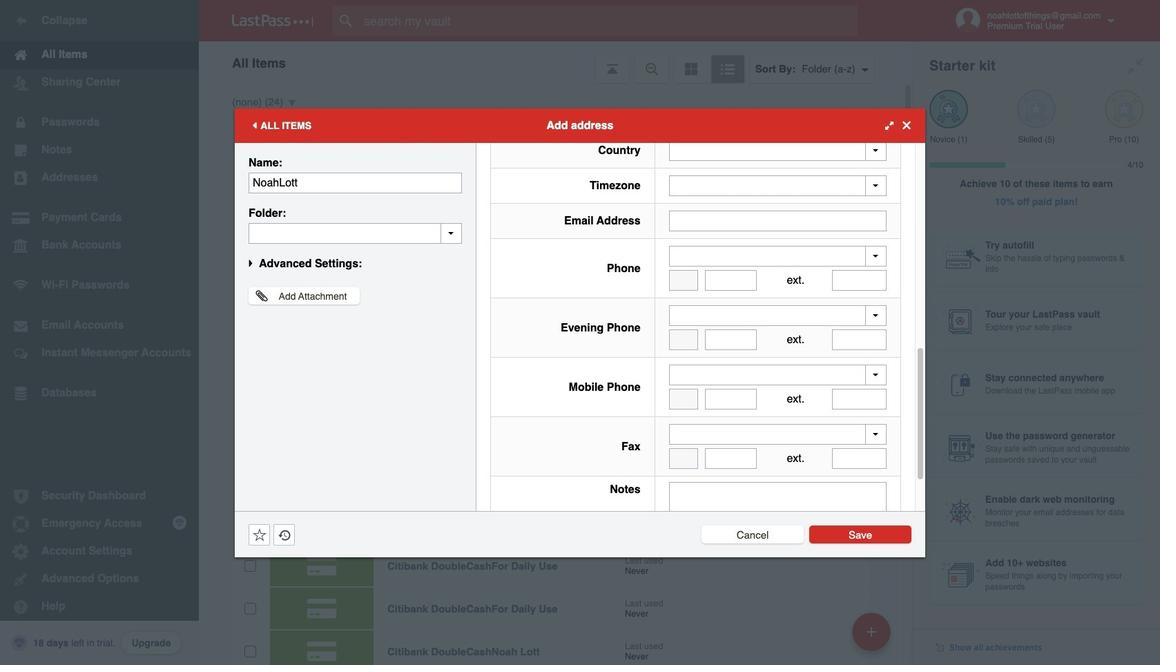 Task type: locate. For each thing, give the bounding box(es) containing it.
main navigation navigation
[[0, 0, 199, 665]]

dialog
[[235, 0, 926, 577]]

None text field
[[249, 172, 462, 193], [249, 223, 462, 243], [705, 270, 757, 291], [832, 270, 887, 291], [669, 329, 698, 350], [669, 448, 698, 469], [705, 448, 757, 469], [832, 448, 887, 469], [669, 482, 887, 568], [249, 172, 462, 193], [249, 223, 462, 243], [705, 270, 757, 291], [832, 270, 887, 291], [669, 329, 698, 350], [669, 448, 698, 469], [705, 448, 757, 469], [832, 448, 887, 469], [669, 482, 887, 568]]

None text field
[[669, 211, 887, 231], [669, 270, 698, 291], [705, 329, 757, 350], [832, 329, 887, 350], [669, 389, 698, 410], [705, 389, 757, 410], [832, 389, 887, 410], [669, 211, 887, 231], [669, 270, 698, 291], [705, 329, 757, 350], [832, 329, 887, 350], [669, 389, 698, 410], [705, 389, 757, 410], [832, 389, 887, 410]]

vault options navigation
[[199, 41, 913, 83]]



Task type: describe. For each thing, give the bounding box(es) containing it.
search my vault text field
[[333, 6, 885, 36]]

new item navigation
[[847, 608, 899, 665]]

Search search field
[[333, 6, 885, 36]]

lastpass image
[[232, 15, 314, 27]]

new item image
[[867, 627, 876, 636]]



Task type: vqa. For each thing, say whether or not it's contained in the screenshot.
caret right icon
no



